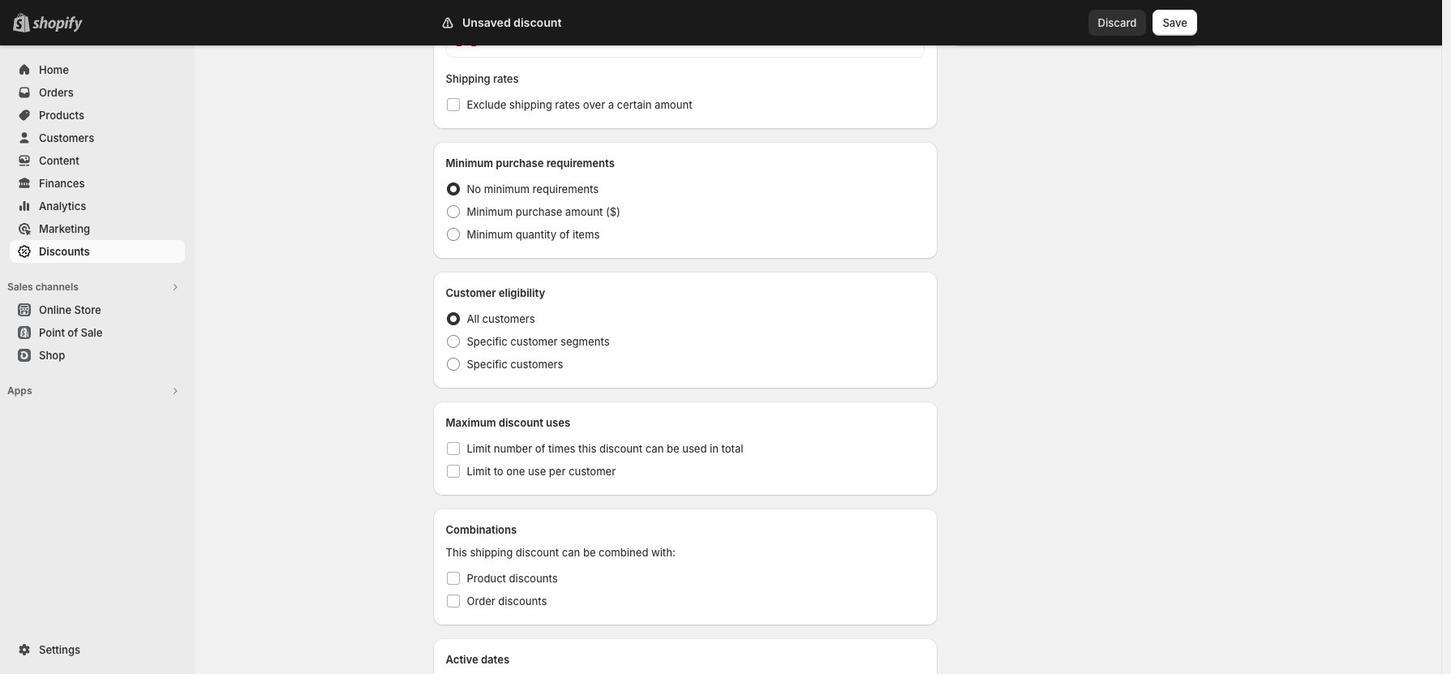 Task type: vqa. For each thing, say whether or not it's contained in the screenshot.
Show tipping at checkout on the bottom
no



Task type: locate. For each thing, give the bounding box(es) containing it.
shopify image
[[32, 16, 83, 32]]



